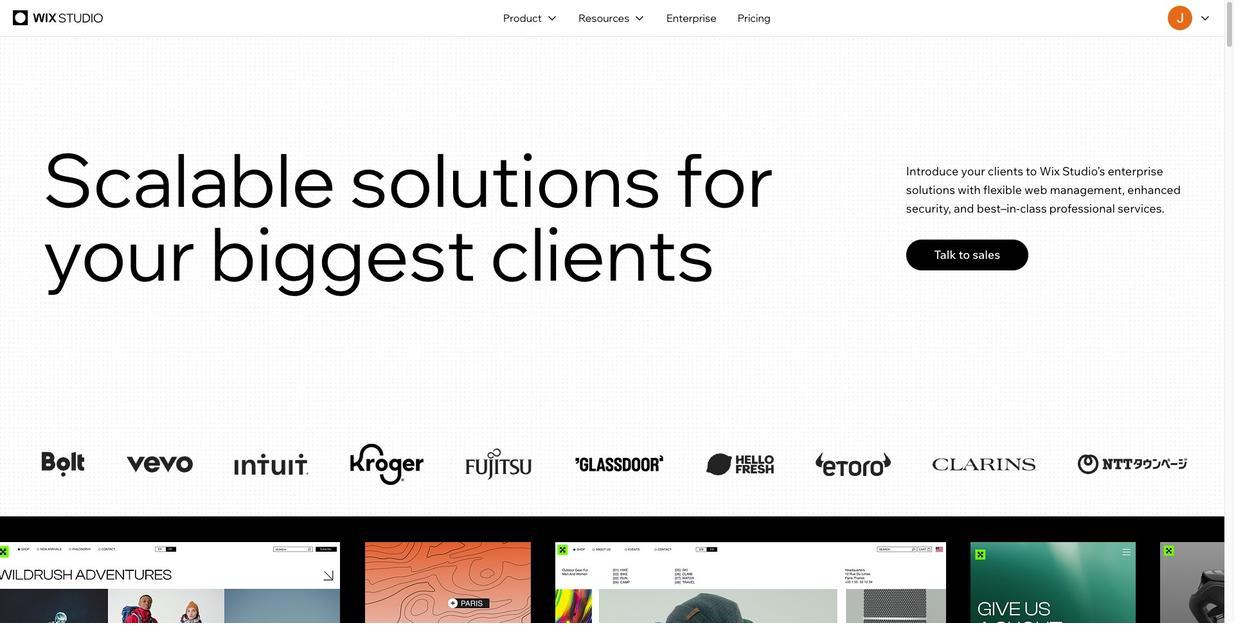 Task type: describe. For each thing, give the bounding box(es) containing it.
introduce
[[907, 164, 959, 179]]

studio's
[[1063, 164, 1106, 179]]

wix
[[1040, 164, 1060, 179]]

talk to sales
[[935, 248, 1001, 262]]

scalable
[[43, 133, 336, 226]]

enterprise
[[1108, 164, 1164, 179]]

your inside scalable solutions for your biggest clients
[[43, 207, 196, 299]]

a collage of mobile and desktop screenshots for various pages on a large outdoor sporting goods website. element
[[0, 517, 1235, 624]]

product
[[503, 12, 542, 24]]

management,
[[1050, 183, 1125, 197]]

1 vertical spatial to
[[959, 248, 970, 262]]

resources
[[579, 12, 630, 24]]

enhanced
[[1128, 183, 1181, 197]]

talk to sales link
[[907, 240, 1029, 271]]

solutions inside introduce your clients to wix studio's enterprise solutions with flexible web management, enhanced security, and best–in-class professional services.
[[907, 183, 956, 197]]

flexible
[[984, 183, 1022, 197]]

best–in-
[[977, 201, 1020, 216]]

to inside introduce your clients to wix studio's enterprise solutions with flexible web management, enhanced security, and best–in-class professional services.
[[1026, 164, 1037, 179]]

pricing
[[738, 12, 771, 24]]

clients inside scalable solutions for your biggest clients
[[490, 207, 715, 299]]

resources button
[[569, 0, 656, 36]]

enterprise link
[[656, 0, 728, 36]]

solutions inside scalable solutions for your biggest clients
[[350, 133, 662, 226]]



Task type: locate. For each thing, give the bounding box(es) containing it.
to left wix
[[1026, 164, 1037, 179]]

1 horizontal spatial to
[[1026, 164, 1037, 179]]

0 vertical spatial your
[[962, 164, 986, 179]]

scalable solutions for your biggest clients
[[43, 133, 774, 299]]

sales
[[973, 248, 1001, 262]]

your
[[962, 164, 986, 179], [43, 207, 196, 299]]

professional
[[1050, 201, 1116, 216]]

biggest
[[210, 207, 476, 299]]

enterprise
[[667, 12, 717, 24]]

1 horizontal spatial clients
[[988, 164, 1024, 179]]

0 vertical spatial to
[[1026, 164, 1037, 179]]

web
[[1025, 183, 1048, 197]]

0 horizontal spatial solutions
[[350, 133, 662, 226]]

with
[[958, 183, 981, 197]]

0 horizontal spatial to
[[959, 248, 970, 262]]

to
[[1026, 164, 1037, 179], [959, 248, 970, 262]]

services.
[[1118, 201, 1165, 216]]

talk
[[935, 248, 957, 262]]

1 horizontal spatial solutions
[[907, 183, 956, 197]]

for
[[676, 133, 774, 226]]

clients inside introduce your clients to wix studio's enterprise solutions with flexible web management, enhanced security, and best–in-class professional services.
[[988, 164, 1024, 179]]

profile image image
[[1168, 6, 1193, 30]]

logos of wix enterprise customers, including bolt, vevo, intuit, kroger, fijitsu, glassdoor, and many more. element
[[0, 412, 1225, 517]]

0 horizontal spatial your
[[43, 207, 196, 299]]

1 horizontal spatial your
[[962, 164, 986, 179]]

0 vertical spatial clients
[[988, 164, 1024, 179]]

wix logo, homepage image
[[13, 10, 106, 26]]

and
[[954, 201, 975, 216]]

solutions
[[350, 133, 662, 226], [907, 183, 956, 197]]

0 horizontal spatial clients
[[490, 207, 715, 299]]

product button
[[493, 0, 569, 36]]

to right talk
[[959, 248, 970, 262]]

1 vertical spatial your
[[43, 207, 196, 299]]

security,
[[907, 201, 952, 216]]

clients
[[988, 164, 1024, 179], [490, 207, 715, 299]]

1 vertical spatial clients
[[490, 207, 715, 299]]

your inside introduce your clients to wix studio's enterprise solutions with flexible web management, enhanced security, and best–in-class professional services.
[[962, 164, 986, 179]]

pricing link
[[728, 0, 782, 36]]

introduce your clients to wix studio's enterprise solutions with flexible web management, enhanced security, and best–in-class professional services.
[[907, 164, 1181, 216]]

class
[[1020, 201, 1047, 216]]



Task type: vqa. For each thing, say whether or not it's contained in the screenshot.
Creation
no



